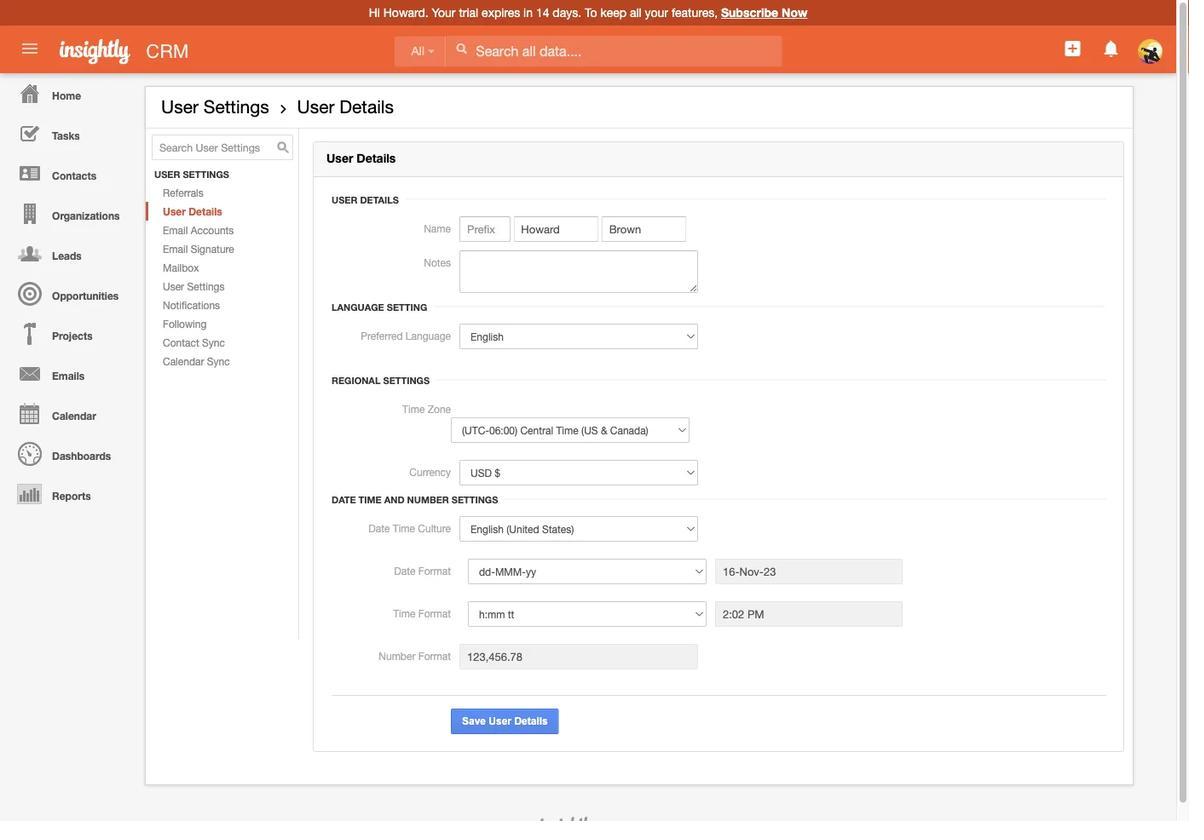 Task type: describe. For each thing, give the bounding box(es) containing it.
format for time format
[[418, 608, 451, 620]]

reports
[[52, 490, 91, 502]]

settings inside user settings referrals user details email accounts email signature mailbox user settings notifications following contact sync calendar sync
[[187, 281, 225, 292]]

following
[[163, 318, 207, 330]]

notifications
[[163, 299, 220, 311]]

0 vertical spatial user settings link
[[161, 96, 269, 117]]

now
[[782, 6, 808, 20]]

calendar inside user settings referrals user details email accounts email signature mailbox user settings notifications following contact sync calendar sync
[[163, 356, 204, 367]]

preferred
[[361, 330, 403, 342]]

accounts
[[191, 224, 234, 236]]

subscribe now link
[[721, 6, 808, 20]]

date for date time culture
[[369, 523, 390, 535]]

save
[[462, 716, 486, 728]]

contact
[[163, 337, 199, 349]]

1 vertical spatial user details link
[[146, 202, 298, 221]]

crm
[[146, 40, 189, 62]]

leads
[[52, 250, 82, 262]]

opportunities
[[52, 290, 119, 302]]

format for date format
[[418, 565, 451, 577]]

time up "number format"
[[393, 608, 416, 620]]

culture
[[418, 523, 451, 535]]

date for date time and number settings
[[332, 494, 356, 506]]

settings up time zone
[[383, 375, 430, 386]]

1 email from the top
[[163, 224, 188, 236]]

features,
[[672, 6, 718, 20]]

name
[[424, 223, 451, 234]]

settings up search user settings text field
[[204, 96, 269, 117]]

0 vertical spatial language
[[332, 302, 384, 313]]

all
[[630, 6, 642, 20]]

setting
[[387, 302, 427, 313]]

user settings referrals user details email accounts email signature mailbox user settings notifications following contact sync calendar sync
[[154, 169, 234, 367]]

First Name text field
[[513, 217, 599, 242]]

currency
[[409, 466, 451, 478]]

settings right and
[[452, 494, 498, 506]]

time zone
[[402, 403, 451, 415]]

time left zone
[[402, 403, 425, 415]]

emails
[[52, 370, 85, 382]]

language setting
[[332, 302, 427, 313]]

referrals link
[[146, 183, 298, 202]]

date time and number settings
[[332, 494, 498, 506]]

contacts
[[52, 170, 96, 182]]

date time culture
[[369, 523, 451, 535]]

Search all data.... text field
[[446, 36, 782, 66]]

number format
[[379, 650, 451, 662]]

0 vertical spatial user details link
[[297, 96, 394, 117]]

following link
[[146, 315, 298, 333]]

1 vertical spatial language
[[406, 330, 451, 342]]

time down and
[[393, 523, 415, 535]]

regional
[[332, 375, 381, 386]]

user
[[154, 169, 180, 180]]

user details for name
[[332, 194, 399, 205]]

projects
[[52, 330, 93, 342]]

Last Name text field
[[602, 217, 687, 242]]

email accounts link
[[146, 221, 298, 240]]

contacts link
[[4, 153, 136, 194]]

organizations
[[52, 210, 120, 222]]



Task type: vqa. For each thing, say whether or not it's contained in the screenshot.
middle User Details
yes



Task type: locate. For each thing, give the bounding box(es) containing it.
zone
[[428, 403, 451, 415]]

leads link
[[4, 234, 136, 274]]

0 vertical spatial email
[[163, 224, 188, 236]]

language up preferred
[[332, 302, 384, 313]]

0 vertical spatial calendar
[[163, 356, 204, 367]]

user details for user details
[[326, 151, 396, 165]]

0 vertical spatial date
[[332, 494, 356, 506]]

1 horizontal spatial language
[[406, 330, 451, 342]]

home link
[[4, 73, 136, 113]]

1 vertical spatial format
[[418, 608, 451, 620]]

sync
[[202, 337, 225, 349], [207, 356, 230, 367]]

1 vertical spatial user settings link
[[146, 277, 298, 296]]

calendar link
[[4, 394, 136, 434]]

signature
[[191, 243, 234, 255]]

2 vertical spatial date
[[394, 565, 416, 577]]

calendar down the 'contact'
[[163, 356, 204, 367]]

home
[[52, 90, 81, 101]]

save user details
[[462, 716, 548, 728]]

details
[[339, 96, 394, 117], [357, 151, 396, 165], [360, 194, 399, 205], [189, 205, 222, 217], [514, 716, 548, 728]]

format down the date format
[[418, 608, 451, 620]]

Prefix text field
[[459, 217, 511, 242]]

time
[[402, 403, 425, 415], [359, 494, 382, 506], [393, 523, 415, 535], [393, 608, 416, 620]]

opportunities link
[[4, 274, 136, 314]]

date format
[[394, 565, 451, 577]]

user
[[161, 96, 199, 117], [297, 96, 335, 117], [326, 151, 353, 165], [332, 194, 357, 205], [163, 205, 186, 217], [163, 281, 184, 292], [489, 716, 511, 728]]

0 vertical spatial format
[[418, 565, 451, 577]]

0 horizontal spatial calendar
[[52, 410, 96, 422]]

format down the culture on the bottom left of the page
[[418, 565, 451, 577]]

0 horizontal spatial date
[[332, 494, 356, 506]]

mailbox
[[163, 262, 199, 274]]

regional settings
[[332, 375, 430, 386]]

preferred language
[[361, 330, 451, 342]]

dashboards
[[52, 450, 111, 462]]

None text field
[[459, 251, 698, 293]]

date down date time culture
[[394, 565, 416, 577]]

2 email from the top
[[163, 243, 188, 255]]

2 format from the top
[[418, 608, 451, 620]]

organizations link
[[4, 194, 136, 234]]

number down currency
[[407, 494, 449, 506]]

hi howard. your trial expires in 14 days. to keep all your features, subscribe now
[[369, 6, 808, 20]]

details inside user settings referrals user details email accounts email signature mailbox user settings notifications following contact sync calendar sync
[[189, 205, 222, 217]]

notifications image
[[1101, 38, 1122, 59]]

1 vertical spatial user details
[[326, 151, 396, 165]]

date for date format
[[394, 565, 416, 577]]

referrals
[[163, 187, 204, 199]]

user inside button
[[489, 716, 511, 728]]

number down time format
[[379, 650, 416, 662]]

notes
[[424, 257, 451, 269]]

sync down contact sync link
[[207, 356, 230, 367]]

1 horizontal spatial date
[[369, 523, 390, 535]]

user settings link
[[161, 96, 269, 117], [146, 277, 298, 296]]

language
[[332, 302, 384, 313], [406, 330, 451, 342]]

None text field
[[715, 559, 903, 585], [715, 602, 903, 627], [459, 644, 698, 670], [715, 559, 903, 585], [715, 602, 903, 627], [459, 644, 698, 670]]

notifications link
[[146, 296, 298, 315]]

keep
[[600, 6, 627, 20]]

1 vertical spatial sync
[[207, 356, 230, 367]]

email signature link
[[146, 240, 298, 258]]

14
[[536, 6, 549, 20]]

navigation containing home
[[0, 73, 136, 514]]

navigation
[[0, 73, 136, 514]]

mailbox link
[[146, 258, 298, 277]]

expires
[[482, 6, 520, 20]]

email
[[163, 224, 188, 236], [163, 243, 188, 255]]

details inside save user details button
[[514, 716, 548, 728]]

1 vertical spatial number
[[379, 650, 416, 662]]

0 vertical spatial user details
[[297, 96, 394, 117]]

number
[[407, 494, 449, 506], [379, 650, 416, 662]]

2 vertical spatial format
[[418, 650, 451, 662]]

projects link
[[4, 314, 136, 354]]

email up mailbox
[[163, 243, 188, 255]]

3 format from the top
[[418, 650, 451, 662]]

in
[[523, 6, 533, 20]]

settings
[[204, 96, 269, 117], [187, 281, 225, 292], [383, 375, 430, 386], [452, 494, 498, 506]]

emails link
[[4, 354, 136, 394]]

0 horizontal spatial language
[[332, 302, 384, 313]]

calendar sync link
[[146, 352, 298, 371]]

user details
[[297, 96, 394, 117], [326, 151, 396, 165], [332, 194, 399, 205]]

and
[[384, 494, 405, 506]]

user details link
[[297, 96, 394, 117], [146, 202, 298, 221]]

howard.
[[383, 6, 428, 20]]

your
[[645, 6, 668, 20]]

settings up notifications
[[187, 281, 225, 292]]

email left accounts at the left of the page
[[163, 224, 188, 236]]

tasks
[[52, 130, 80, 142]]

subscribe
[[721, 6, 778, 20]]

white image
[[455, 43, 467, 55]]

0 vertical spatial sync
[[202, 337, 225, 349]]

time format
[[393, 608, 451, 620]]

save user details button
[[451, 709, 559, 735]]

calendar
[[163, 356, 204, 367], [52, 410, 96, 422]]

1 format from the top
[[418, 565, 451, 577]]

reports link
[[4, 474, 136, 514]]

dashboards link
[[4, 434, 136, 474]]

all link
[[394, 36, 446, 67]]

contact sync link
[[146, 333, 298, 352]]

1 vertical spatial date
[[369, 523, 390, 535]]

trial
[[459, 6, 478, 20]]

1 vertical spatial email
[[163, 243, 188, 255]]

2 horizontal spatial date
[[394, 565, 416, 577]]

hi
[[369, 6, 380, 20]]

format
[[418, 565, 451, 577], [418, 608, 451, 620], [418, 650, 451, 662]]

user settings
[[161, 96, 269, 117]]

user settings link up search user settings text field
[[161, 96, 269, 117]]

calendar up dashboards link on the left
[[52, 410, 96, 422]]

format down time format
[[418, 650, 451, 662]]

all
[[411, 45, 425, 58]]

language down setting
[[406, 330, 451, 342]]

1 horizontal spatial calendar
[[163, 356, 204, 367]]

0 vertical spatial number
[[407, 494, 449, 506]]

date down and
[[369, 523, 390, 535]]

Search User Settings text field
[[152, 135, 293, 160]]

days.
[[553, 6, 581, 20]]

sync down following link
[[202, 337, 225, 349]]

format for number format
[[418, 650, 451, 662]]

date
[[332, 494, 356, 506], [369, 523, 390, 535], [394, 565, 416, 577]]

user settings link up notifications
[[146, 277, 298, 296]]

1 vertical spatial calendar
[[52, 410, 96, 422]]

time left and
[[359, 494, 382, 506]]

your
[[432, 6, 456, 20]]

to
[[585, 6, 597, 20]]

settings
[[183, 169, 229, 180]]

date left and
[[332, 494, 356, 506]]

tasks link
[[4, 113, 136, 153]]

2 vertical spatial user details
[[332, 194, 399, 205]]



